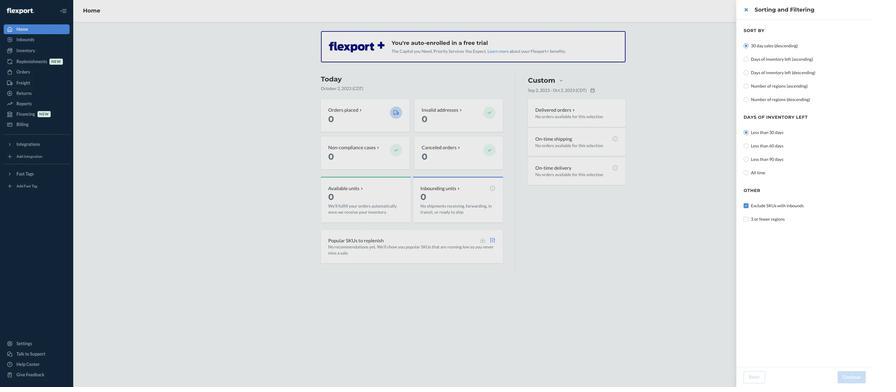 Task type: locate. For each thing, give the bounding box(es) containing it.
2 vertical spatial regions
[[771, 216, 785, 222]]

or
[[755, 216, 759, 222]]

1 number from the top
[[751, 83, 767, 89]]

days down days of inventory left
[[775, 130, 784, 135]]

1 days from the top
[[751, 56, 761, 62]]

(descending) down days of inventory left (ascending)
[[792, 70, 816, 75]]

sort
[[744, 28, 757, 33]]

None checkbox
[[744, 203, 749, 208], [744, 217, 749, 222], [744, 203, 749, 208], [744, 217, 749, 222]]

(descending) down number of regions (ascending)
[[787, 97, 811, 102]]

1 vertical spatial less
[[751, 143, 759, 148]]

1 vertical spatial number
[[751, 97, 767, 102]]

2 days from the top
[[751, 70, 761, 75]]

inventory
[[766, 56, 784, 62], [766, 70, 784, 75], [767, 114, 795, 120]]

0 vertical spatial than
[[760, 130, 769, 135]]

continue button
[[838, 371, 866, 383]]

regions
[[772, 83, 786, 89], [772, 97, 786, 102], [771, 216, 785, 222]]

1 vertical spatial 30
[[769, 130, 774, 135]]

3
[[751, 216, 754, 222]]

days for less than 30 days
[[775, 130, 784, 135]]

less for less than 30 days
[[751, 130, 759, 135]]

number up days of inventory left
[[751, 97, 767, 102]]

3 less from the top
[[751, 157, 759, 162]]

2 vertical spatial (descending)
[[787, 97, 811, 102]]

3 than from the top
[[760, 157, 769, 162]]

inventory up number of regions (ascending)
[[766, 70, 784, 75]]

sorting
[[755, 6, 776, 13]]

60
[[769, 143, 774, 148]]

left
[[785, 56, 791, 62], [785, 70, 791, 75], [796, 114, 808, 120]]

left down number of regions (descending)
[[796, 114, 808, 120]]

1 than from the top
[[760, 130, 769, 135]]

than
[[760, 130, 769, 135], [760, 143, 769, 148], [760, 157, 769, 162]]

days right 60
[[775, 143, 784, 148]]

of down number of regions (ascending)
[[768, 97, 771, 102]]

number for number of regions (descending)
[[751, 97, 767, 102]]

left up days of inventory left (descending)
[[785, 56, 791, 62]]

of up number of regions (descending)
[[768, 83, 771, 89]]

less
[[751, 130, 759, 135], [751, 143, 759, 148], [751, 157, 759, 162]]

less left 60
[[751, 143, 759, 148]]

regions for (ascending)
[[772, 83, 786, 89]]

number up number of regions (descending)
[[751, 83, 767, 89]]

2 vertical spatial left
[[796, 114, 808, 120]]

None radio
[[744, 57, 749, 62], [744, 84, 749, 89], [744, 97, 749, 102], [744, 130, 749, 135], [744, 143, 749, 148], [744, 157, 749, 162], [744, 57, 749, 62], [744, 84, 749, 89], [744, 97, 749, 102], [744, 130, 749, 135], [744, 143, 749, 148], [744, 157, 749, 162]]

1 vertical spatial (ascending)
[[787, 83, 808, 89]]

30 left day
[[751, 43, 756, 48]]

inventory down number of regions (descending)
[[767, 114, 795, 120]]

days
[[744, 114, 757, 120], [775, 130, 784, 135], [775, 143, 784, 148], [775, 157, 784, 162]]

1 vertical spatial left
[[785, 70, 791, 75]]

of down day
[[761, 56, 765, 62]]

number for number of regions (ascending)
[[751, 83, 767, 89]]

3 or fewer regions
[[751, 216, 785, 222]]

days of inventory left (ascending)
[[751, 56, 813, 62]]

than for 90
[[760, 157, 769, 162]]

fewer
[[759, 216, 770, 222]]

inventory down 30 day sales (descending)
[[766, 56, 784, 62]]

of up number of regions (ascending)
[[761, 70, 765, 75]]

by
[[758, 28, 765, 33]]

0 vertical spatial (descending)
[[775, 43, 798, 48]]

0 vertical spatial number
[[751, 83, 767, 89]]

left down days of inventory left (ascending)
[[785, 70, 791, 75]]

days
[[751, 56, 761, 62], [751, 70, 761, 75]]

regions right fewer at the bottom of the page
[[771, 216, 785, 222]]

with
[[778, 203, 786, 208]]

2 vertical spatial less
[[751, 157, 759, 162]]

less than 90 days
[[751, 157, 784, 162]]

left for days of inventory left (ascending)
[[785, 56, 791, 62]]

than left 90
[[760, 157, 769, 162]]

(ascending) down days of inventory left (descending)
[[787, 83, 808, 89]]

None radio
[[744, 43, 749, 48], [744, 70, 749, 75], [744, 170, 749, 175], [744, 43, 749, 48], [744, 70, 749, 75], [744, 170, 749, 175]]

sales
[[765, 43, 774, 48]]

days right 90
[[775, 157, 784, 162]]

(descending) up days of inventory left (ascending)
[[775, 43, 798, 48]]

regions for (descending)
[[772, 97, 786, 102]]

2 vertical spatial inventory
[[767, 114, 795, 120]]

0 vertical spatial less
[[751, 130, 759, 135]]

1 vertical spatial than
[[760, 143, 769, 148]]

(ascending) up days of inventory left (descending)
[[792, 56, 813, 62]]

days of inventory left (descending)
[[751, 70, 816, 75]]

0 vertical spatial left
[[785, 56, 791, 62]]

0 vertical spatial 30
[[751, 43, 756, 48]]

0 vertical spatial days
[[751, 56, 761, 62]]

days up less than 30 days
[[744, 114, 757, 120]]

exclude skus with inbounds
[[751, 203, 804, 208]]

1 less from the top
[[751, 130, 759, 135]]

1 vertical spatial regions
[[772, 97, 786, 102]]

of for number of regions (ascending)
[[768, 83, 771, 89]]

regions down number of regions (ascending)
[[772, 97, 786, 102]]

30
[[751, 43, 756, 48], [769, 130, 774, 135]]

(ascending)
[[792, 56, 813, 62], [787, 83, 808, 89]]

time
[[757, 170, 766, 175]]

than left 60
[[760, 143, 769, 148]]

1 vertical spatial inventory
[[766, 70, 784, 75]]

0 vertical spatial regions
[[772, 83, 786, 89]]

less up less than 60 days
[[751, 130, 759, 135]]

regions up number of regions (descending)
[[772, 83, 786, 89]]

than for 60
[[760, 143, 769, 148]]

1 vertical spatial days
[[751, 70, 761, 75]]

left for days of inventory left (descending)
[[785, 70, 791, 75]]

of up less than 30 days
[[758, 114, 765, 120]]

reset
[[749, 375, 760, 380]]

30 up 60
[[769, 130, 774, 135]]

number
[[751, 83, 767, 89], [751, 97, 767, 102]]

0 vertical spatial inventory
[[766, 56, 784, 62]]

2 number from the top
[[751, 97, 767, 102]]

2 than from the top
[[760, 143, 769, 148]]

than up less than 60 days
[[760, 130, 769, 135]]

sorting and filtering
[[755, 6, 815, 13]]

skus
[[767, 203, 777, 208]]

2 less from the top
[[751, 143, 759, 148]]

(descending) for 30 day sales (descending)
[[775, 43, 798, 48]]

(descending)
[[775, 43, 798, 48], [792, 70, 816, 75], [787, 97, 811, 102]]

2 vertical spatial than
[[760, 157, 769, 162]]

of
[[761, 56, 765, 62], [761, 70, 765, 75], [768, 83, 771, 89], [768, 97, 771, 102], [758, 114, 765, 120]]

less up all
[[751, 157, 759, 162]]



Task type: vqa. For each thing, say whether or not it's contained in the screenshot.
Days corresponding to Days of inventory left (descending)
yes



Task type: describe. For each thing, give the bounding box(es) containing it.
days for less than 90 days
[[775, 157, 784, 162]]

sort by
[[744, 28, 765, 33]]

less for less than 60 days
[[751, 143, 759, 148]]

less for less than 90 days
[[751, 157, 759, 162]]

days for less than 60 days
[[775, 143, 784, 148]]

0 horizontal spatial 30
[[751, 43, 756, 48]]

all
[[751, 170, 756, 175]]

of for days of inventory left
[[758, 114, 765, 120]]

days for days of inventory left (ascending)
[[751, 56, 761, 62]]

and
[[778, 6, 789, 13]]

number of regions (ascending)
[[751, 83, 808, 89]]

less than 60 days
[[751, 143, 784, 148]]

(descending) for number of regions (descending)
[[787, 97, 811, 102]]

all time
[[751, 170, 766, 175]]

reset button
[[744, 371, 765, 383]]

left for days of inventory left
[[796, 114, 808, 120]]

of for number of regions (descending)
[[768, 97, 771, 102]]

inbounds
[[787, 203, 804, 208]]

filtering
[[790, 6, 815, 13]]

of for days of inventory left (ascending)
[[761, 56, 765, 62]]

than for 30
[[760, 130, 769, 135]]

days for days of inventory left (descending)
[[751, 70, 761, 75]]

other
[[744, 188, 761, 193]]

close image
[[745, 7, 748, 12]]

inventory for days of inventory left (ascending)
[[766, 56, 784, 62]]

1 horizontal spatial 30
[[769, 130, 774, 135]]

30 day sales (descending)
[[751, 43, 798, 48]]

exclude
[[751, 203, 766, 208]]

days of inventory left
[[744, 114, 808, 120]]

less than 30 days
[[751, 130, 784, 135]]

day
[[757, 43, 764, 48]]

of for days of inventory left (descending)
[[761, 70, 765, 75]]

continue
[[843, 375, 861, 380]]

number of regions (descending)
[[751, 97, 811, 102]]

inventory for days of inventory left (descending)
[[766, 70, 784, 75]]

1 vertical spatial (descending)
[[792, 70, 816, 75]]

90
[[769, 157, 774, 162]]

inventory for days of inventory left
[[767, 114, 795, 120]]

0 vertical spatial (ascending)
[[792, 56, 813, 62]]



